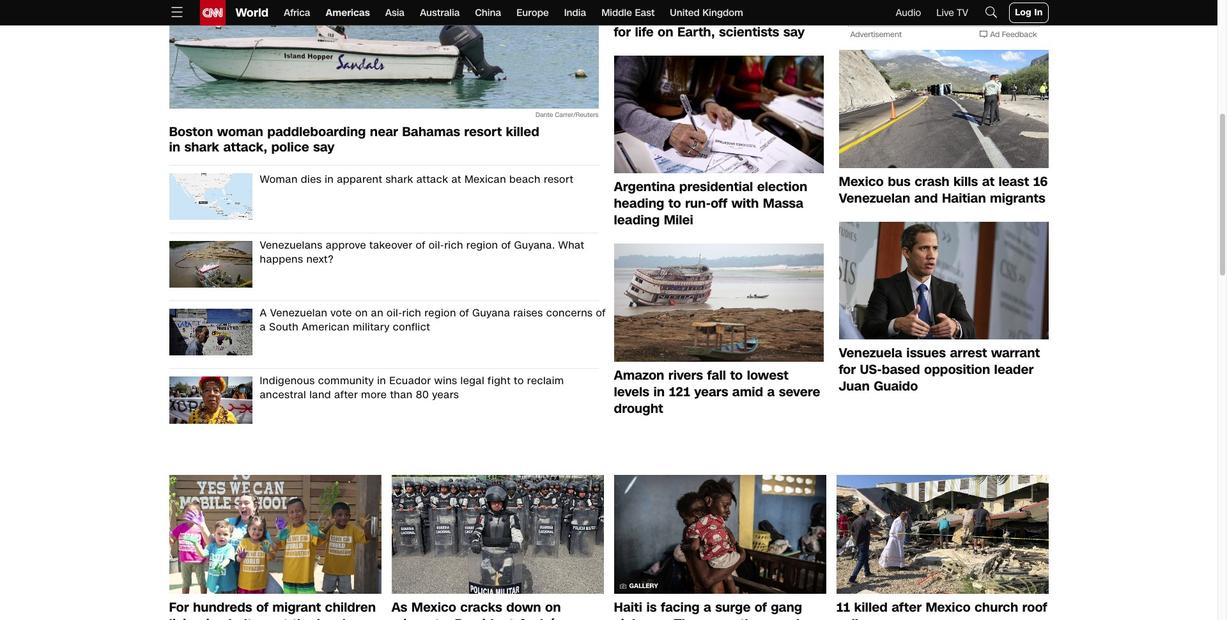 Task type: vqa. For each thing, say whether or not it's contained in the screenshot.
Media "link"
no



Task type: describe. For each thing, give the bounding box(es) containing it.
rich inside venezuelans approve takeover of oil-rich region of guyana. what happens next?
[[445, 238, 464, 253]]

australia link
[[420, 0, 460, 26]]

woman
[[260, 172, 298, 187]]

that
[[671, 0, 696, 7]]

region inside venezuelans approve takeover of oil-rich region of guyana. what happens next?
[[467, 238, 498, 253]]

estefania rebellon group finger painting cnnheroes image
[[169, 475, 381, 594]]

vote
[[331, 306, 352, 321]]

on inside asteroid that doomed the dinosaurs halted a key process for life on earth, scientists say
[[658, 23, 674, 41]]

an
[[371, 306, 384, 321]]

in shark attack,
[[169, 138, 267, 156]]

11
[[837, 599, 851, 617]]

mexican
[[465, 172, 507, 187]]

for hundreds of migrant children living in shelters at the border link
[[169, 599, 381, 620]]

say inside boston woman paddleboarding near bahamas resort killed in shark attack, police say
[[313, 138, 335, 156]]

log in link
[[1010, 3, 1049, 23]]

live tv link
[[937, 6, 969, 19]]

after inside indigenous community in ecuador wins legal fight to reclaim ancestral land after more than 80 years
[[335, 388, 358, 403]]

milei
[[664, 211, 694, 229]]

guaido
[[874, 377, 919, 395]]

years inside amazon rivers fall to lowest levels in 121 years amid a severe drought
[[695, 383, 729, 401]]

americas link
[[326, 0, 370, 26]]

halted
[[680, 6, 719, 24]]

asteroid
[[614, 0, 667, 7]]

ancestral
[[260, 388, 306, 403]]

at inside for hundreds of migrant children living in shelters at the border
[[276, 615, 288, 620]]

are
[[716, 615, 736, 620]]

more
[[361, 388, 387, 403]]

log in
[[1016, 6, 1043, 19]]

legal
[[461, 374, 485, 388]]

people gather on the resort pier after what police described as a fatal shark attack against a tourist at sandals royal bahamian resort, in nassau, bahamas december 4, 2023.  reuters/dante carrer image
[[169, 0, 599, 109]]

asteroid that doomed the dinosaurs halted a key process for life on earth, scientists say
[[614, 0, 811, 41]]

near
[[370, 123, 398, 141]]

living
[[169, 615, 202, 620]]

wins
[[435, 374, 458, 388]]

opposition
[[925, 361, 991, 379]]

united
[[670, 6, 700, 19]]

121
[[669, 383, 691, 401]]

leader
[[995, 361, 1034, 379]]

amid
[[733, 383, 764, 401]]

mexico inside the as mexico cracks down on migrants, president andré
[[412, 599, 457, 617]]

killed inside boston woman paddleboarding near bahamas resort killed in shark attack, police say
[[506, 123, 540, 141]]

a inside the a venezuelan vote on an oil-rich region of guyana raises concerns of a south american military conflict
[[260, 320, 266, 335]]

log
[[1016, 6, 1032, 19]]

mexico inside mexico bus crash kills at least 16 venezuelan and haitian migrants
[[839, 172, 884, 190]]

president
[[455, 615, 515, 620]]

guyana
[[473, 306, 511, 321]]

after inside 11 killed after mexico church roof collapses
[[892, 599, 922, 617]]

the inside haiti is facing a surge of gang violence. these are the peopl
[[741, 615, 761, 620]]

facing
[[661, 599, 700, 617]]

woman
[[217, 123, 263, 141]]

key
[[735, 6, 757, 24]]

least
[[999, 172, 1030, 190]]

middle east link
[[602, 0, 655, 26]]

live tv
[[937, 6, 969, 19]]

kills
[[954, 172, 979, 190]]

in inside amazon rivers fall to lowest levels in 121 years amid a severe drought
[[654, 383, 665, 401]]

venezuelans approve takeover of oil-rich region of guyana. what happens next? link
[[252, 238, 607, 293]]

venezuelan inside the a venezuelan vote on an oil-rich region of guyana raises concerns of a south american military conflict
[[270, 306, 328, 321]]

indigenous people of the siekopai nation demonstrated outside the national court of justice (cnj) to demand the ratification of the right to keep 'invaders' out of their ancestral territory, in quito, ecuador, august 24, 2021. image
[[169, 377, 252, 424]]

a ship creates an artificial island by extracting offshore sand to create a coastal port for offshore oil production at the mouth of the demerara river in georgetown, guyana, tuesday, april 11, 2023. guyana is poised to become the world's fourth-largest offshore oil producer, placing it ahead of qatar, the united states, mexico and norway. (ap photo/matias delacroix) image
[[169, 241, 252, 288]]

severe
[[779, 383, 821, 401]]

open menu icon image
[[169, 4, 185, 20]]

rich inside the a venezuelan vote on an oil-rich region of guyana raises concerns of a south american military conflict
[[403, 306, 422, 321]]

a bus carrying mostly migrants crashed in the mexican state of oaxaca on friday, october 6, killing 18 people, according to a statement from the state attorney general (fgeo). image
[[839, 50, 1049, 168]]

cracks
[[461, 599, 503, 617]]

east
[[635, 6, 655, 19]]

africa link
[[284, 0, 311, 26]]

a venezuelan vote on an oil-rich region of guyana raises concerns of a south american military conflict link
[[252, 306, 607, 361]]

advertisement region
[[848, 0, 1040, 27]]

11 killed after mexico church roof collapses
[[837, 599, 1048, 620]]

ad
[[991, 29, 1000, 40]]

collapses
[[837, 615, 896, 620]]

for inside the venezuela issues arrest warrant for us-based opposition leader juan guaido
[[839, 361, 856, 379]]

arrest
[[951, 344, 988, 362]]

tv
[[957, 6, 969, 19]]

asia link
[[385, 0, 405, 26]]

haitian
[[943, 189, 987, 207]]

fall
[[708, 366, 727, 384]]

a polling station member works at a polling center in tigre, buenos aires, during the argentine presidential election on october 22, 2023. argentines head to the polls gripped by anxiety and with one thing in mind: to escape an economic quagmire that has seen annual inflation hit almost 140 percent. (photo by emiliano lasalvia / afp) (photo by emiliano lasalvia/afp via getty images) image
[[614, 55, 824, 173]]

europe link
[[517, 0, 549, 26]]

of left guyana.
[[502, 238, 511, 253]]

for inside asteroid that doomed the dinosaurs halted a key process for life on earth, scientists say
[[614, 23, 631, 41]]

conflict
[[393, 320, 430, 335]]

warrant
[[992, 344, 1041, 362]]

violence.
[[614, 615, 670, 620]]

shelters
[[222, 615, 272, 620]]

the inside asteroid that doomed the dinosaurs halted a key process for life on earth, scientists say
[[756, 0, 776, 7]]

us-
[[860, 361, 882, 379]]

venezuelans approve takeover of oil-rich region of guyana. what happens next?
[[260, 238, 585, 267]]

mexico inside 11 killed after mexico church roof collapses
[[926, 599, 971, 617]]

members of the mexican national guard stand on the border between mexico and guatemala on october 21, 2022. image
[[392, 475, 604, 594]]

crash
[[915, 172, 950, 190]]

boston woman paddleboarding near bahamas resort killed in shark attack, police say link
[[169, 123, 599, 156]]

middle
[[602, 6, 632, 19]]

levels
[[614, 383, 650, 401]]

the inside for hundreds of migrant children living in shelters at the border
[[293, 615, 313, 620]]

europe
[[517, 6, 549, 19]]

members of security forces, people and a priest work at a site where a church roof collapsed during sunday mass in ciudad madero, in tamaulipas state, mexico in this handout picture distributed to reuters on october 1, 2023. secretaria de seguridad publica tamaulipas/handout via reuters this image has been supplied by a third party. no resales. no archives image
[[837, 475, 1049, 594]]

1 vertical spatial resort
[[544, 172, 574, 187]]

venezuela
[[839, 344, 903, 362]]

run-
[[686, 194, 711, 212]]

juan guaido, venezuela's opposition leader, speaks during an event at the center for strategic and international studies (csis) in washington, dc, us, on friday, may 5, 2023. venezuela's opposition has regained control of the nation's bank accounts in the us, a decision by the us state department which ends a lockout caused by a void in the opposition's leadership. photographer: sarah silbiger/bloomberg via getty images image
[[839, 222, 1049, 340]]

land
[[310, 388, 331, 403]]

scientists
[[719, 23, 780, 41]]

a
[[260, 306, 267, 321]]

to inside amazon rivers fall to lowest levels in 121 years amid a severe drought
[[731, 366, 743, 384]]

shark
[[386, 172, 414, 187]]

guyana.
[[515, 238, 555, 253]]

ecuador
[[390, 374, 431, 388]]

audio
[[896, 6, 922, 19]]



Task type: locate. For each thing, give the bounding box(es) containing it.
and
[[915, 189, 939, 207]]

say right police
[[313, 138, 335, 156]]

0 horizontal spatial venezuelan
[[270, 306, 328, 321]]

migrants
[[991, 189, 1046, 207]]

2 horizontal spatial to
[[731, 366, 743, 384]]

bahamas
[[402, 123, 460, 141]]

audio link
[[896, 6, 922, 19]]

at right kills
[[983, 172, 995, 190]]

of right concerns
[[596, 306, 606, 321]]

2 horizontal spatial at
[[983, 172, 995, 190]]

1 horizontal spatial for
[[839, 361, 856, 379]]

0 vertical spatial for
[[614, 23, 631, 41]]

11 killed after mexico church roof collapses link
[[837, 599, 1049, 620]]

1 vertical spatial killed
[[855, 599, 888, 617]]

1 horizontal spatial at
[[452, 172, 462, 187]]

boats are seen stranded at david's marina, as the water level at a major river port in brazil's amazon rainforest hit its lowest point in at least 121 years on monday, at the rio negro river in manaus, brazil october 16, 2023. reuters/bruno kelly image
[[614, 244, 824, 362]]

resort up mexican
[[465, 123, 502, 141]]

beach
[[510, 172, 541, 187]]

oil- right an
[[387, 306, 403, 321]]

oil- inside the a venezuelan vote on an oil-rich region of guyana raises concerns of a south american military conflict
[[387, 306, 403, 321]]

roof
[[1023, 599, 1048, 617]]

in left 121
[[654, 383, 665, 401]]

1 horizontal spatial resort
[[544, 172, 574, 187]]

indigenous community in ecuador wins legal fight to reclaim ancestral land after more than 80 years
[[260, 374, 564, 403]]

community
[[318, 374, 374, 388]]

at right attack
[[452, 172, 462, 187]]

0 horizontal spatial mexico
[[412, 599, 457, 617]]

gallery link
[[614, 475, 827, 599]]

to right fall
[[731, 366, 743, 384]]

a inside asteroid that doomed the dinosaurs halted a key process for life on earth, scientists say
[[723, 6, 731, 24]]

oil- right takeover
[[429, 238, 445, 253]]

for
[[614, 23, 631, 41], [839, 361, 856, 379]]

0 vertical spatial resort
[[465, 123, 502, 141]]

a man walks by a mural campaigning for a referendum to ask venezuelans to consider annexing the guyana-administered region of essequibo, in 23 de enero neighbourhood in caracas on november 28, 2023. venezuela is scheduled to hold a controversial referendum on december 3, to annex a disputed oil-rich territory administered by neighbouring guyana. the government of nicolas maduro has organized the poll to ask venezuelans to consider annexing the essequibo region, which makes up two-thirds of tiny guyana but is claimed by caracas. (photo by federico parra / afp) (photo by federico parra/afp via getty images) image
[[169, 309, 252, 356]]

takeover
[[370, 238, 413, 253]]

1 horizontal spatial say
[[784, 23, 805, 41]]

boston woman paddleboarding near bahamas resort killed in shark attack, police say
[[169, 123, 540, 156]]

on left an
[[355, 306, 368, 321]]

to inside the argentina presidential election heading to run-off with massa leading milei
[[669, 194, 681, 212]]

at inside mexico bus crash kills at least 16 venezuelan and haitian migrants
[[983, 172, 995, 190]]

1 horizontal spatial to
[[669, 194, 681, 212]]

1 horizontal spatial on
[[546, 599, 561, 617]]

0 horizontal spatial oil-
[[387, 306, 403, 321]]

0 vertical spatial region
[[467, 238, 498, 253]]

middle east
[[602, 6, 655, 19]]

kingdom
[[703, 6, 744, 19]]

apparent
[[337, 172, 383, 187]]

juan
[[839, 377, 870, 395]]

attack
[[417, 172, 449, 187]]

for
[[169, 599, 189, 617]]

region inside the a venezuelan vote on an oil-rich region of guyana raises concerns of a south american military conflict
[[425, 306, 456, 321]]

1 vertical spatial region
[[425, 306, 456, 321]]

lowest
[[747, 366, 789, 384]]

0 horizontal spatial to
[[514, 374, 524, 388]]

rich right an
[[403, 306, 422, 321]]

2 horizontal spatial mexico
[[926, 599, 971, 617]]

1 vertical spatial say
[[313, 138, 335, 156]]

2 horizontal spatial on
[[658, 23, 674, 41]]

indigenous community in ecuador wins legal fight to reclaim ancestral land after more than 80 years link
[[252, 374, 607, 429]]

dante carrer/reuters
[[536, 111, 599, 120]]

years right 121
[[695, 383, 729, 401]]

the up scientists
[[756, 0, 776, 7]]

a left the south
[[260, 320, 266, 335]]

0 vertical spatial oil-
[[429, 238, 445, 253]]

0 vertical spatial killed
[[506, 123, 540, 141]]

a right amid
[[768, 383, 775, 401]]

0 horizontal spatial after
[[335, 388, 358, 403]]

0 horizontal spatial for
[[614, 23, 631, 41]]

0 horizontal spatial resort
[[465, 123, 502, 141]]

gang
[[771, 599, 803, 617]]

gallery
[[630, 582, 659, 591]]

1 vertical spatial oil-
[[387, 306, 403, 321]]

1 vertical spatial after
[[892, 599, 922, 617]]

of inside for hundreds of migrant children living in shelters at the border
[[256, 599, 269, 617]]

americas
[[326, 6, 370, 19]]

mexico left bus
[[839, 172, 884, 190]]

1 horizontal spatial killed
[[855, 599, 888, 617]]

1 horizontal spatial region
[[467, 238, 498, 253]]

0 horizontal spatial years
[[432, 388, 459, 403]]

1 horizontal spatial oil-
[[429, 238, 445, 253]]

dinosaurs
[[614, 6, 676, 24]]

drought
[[614, 399, 664, 417]]

80
[[416, 388, 429, 403]]

region left guyana.
[[467, 238, 498, 253]]

venezuelan left the and
[[839, 189, 911, 207]]

1 vertical spatial rich
[[403, 306, 422, 321]]

melaque bay map image
[[169, 173, 252, 220]]

hundreds
[[193, 599, 252, 617]]

venezuelan right a
[[270, 306, 328, 321]]

bus
[[888, 172, 911, 190]]

leading
[[614, 211, 660, 229]]

say right scientists
[[784, 23, 805, 41]]

with
[[732, 194, 759, 212]]

0 vertical spatial on
[[658, 23, 674, 41]]

0 vertical spatial after
[[335, 388, 358, 403]]

1 horizontal spatial after
[[892, 599, 922, 617]]

0 horizontal spatial rich
[[403, 306, 422, 321]]

a left are
[[704, 599, 712, 617]]

in left than
[[377, 374, 386, 388]]

church
[[975, 599, 1019, 617]]

venezuela issues arrest warrant for us-based opposition leader juan guaido
[[839, 344, 1041, 395]]

0 horizontal spatial killed
[[506, 123, 540, 141]]

after right 11
[[892, 599, 922, 617]]

1 horizontal spatial years
[[695, 383, 729, 401]]

of
[[416, 238, 426, 253], [502, 238, 511, 253], [460, 306, 469, 321], [596, 306, 606, 321], [256, 599, 269, 617], [755, 599, 767, 617]]

a inside haiti is facing a surge of gang violence. these are the peopl
[[704, 599, 712, 617]]

port-au-prince, haiti - september 12: a young displaced haitian mother holds her child inside a former church hall in downtown port-au-prince on september 12, 2023 in port-au-prince, haiti. since mid-2023 schools, churches, and sports halls have been improvised as emergency shelters to house the sudden influx of displaced residents driven out of their homes by a surge of gang violence. as a kenyan-led international force gets ready to help the haitian police, port-au-prince and other territories are controlled by armed groups amid a gang violence surge that, according to unicef, has led to nearly 200,000 people displaced across the country and 130,000 in port-au-prince alone. (photo by giles clarke/getty images) image
[[614, 475, 827, 594]]

for hundreds of migrant children living in shelters at the border
[[169, 599, 376, 620]]

migrant
[[273, 599, 321, 617]]

amazon rivers fall to lowest levels in 121 years amid a severe drought
[[614, 366, 821, 417]]

carrer/reuters
[[555, 111, 599, 120]]

paddleboarding
[[267, 123, 366, 141]]

woman dies in apparent shark attack at mexican beach resort link
[[252, 172, 607, 225]]

0 horizontal spatial on
[[355, 306, 368, 321]]

0 vertical spatial venezuelan
[[839, 189, 911, 207]]

0 horizontal spatial at
[[276, 615, 288, 620]]

1 vertical spatial on
[[355, 306, 368, 321]]

resort right beach on the left top of the page
[[544, 172, 574, 187]]

say inside asteroid that doomed the dinosaurs halted a key process for life on earth, scientists say
[[784, 23, 805, 41]]

asteroid that doomed the dinosaurs halted a key process for life on earth, scientists say link
[[614, 0, 824, 41]]

of right takeover
[[416, 238, 426, 253]]

oil- inside venezuelans approve takeover of oil-rich region of guyana. what happens next?
[[429, 238, 445, 253]]

rich
[[445, 238, 464, 253], [403, 306, 422, 321]]

life
[[635, 23, 654, 41]]

0 vertical spatial rich
[[445, 238, 464, 253]]

in right dies
[[325, 172, 334, 187]]

in
[[1035, 6, 1043, 19]]

killed right 11
[[855, 599, 888, 617]]

1 vertical spatial venezuelan
[[270, 306, 328, 321]]

0 horizontal spatial say
[[313, 138, 335, 156]]

election
[[758, 178, 808, 196]]

mexico left the church
[[926, 599, 971, 617]]

to right fight
[[514, 374, 524, 388]]

in
[[325, 172, 334, 187], [377, 374, 386, 388], [654, 383, 665, 401], [206, 615, 218, 620]]

india
[[564, 6, 587, 19]]

process
[[761, 6, 811, 24]]

a
[[723, 6, 731, 24], [260, 320, 266, 335], [768, 383, 775, 401], [704, 599, 712, 617]]

of left gang
[[755, 599, 767, 617]]

world link
[[225, 0, 269, 26]]

in inside for hundreds of migrant children living in shelters at the border
[[206, 615, 218, 620]]

0 horizontal spatial region
[[425, 306, 456, 321]]

boston
[[169, 123, 213, 141]]

killed down dante
[[506, 123, 540, 141]]

for left 'us-'
[[839, 361, 856, 379]]

is
[[647, 599, 657, 617]]

on inside the as mexico cracks down on migrants, president andré
[[546, 599, 561, 617]]

to left run-
[[669, 194, 681, 212]]

to inside indigenous community in ecuador wins legal fight to reclaim ancestral land after more than 80 years
[[514, 374, 524, 388]]

feedback
[[1003, 29, 1038, 40]]

haiti is facing a surge of gang violence. these are the peopl link
[[614, 599, 827, 620]]

venezuelans
[[260, 238, 323, 253]]

for down middle
[[614, 23, 631, 41]]

search icon image
[[984, 4, 1000, 20]]

venezuelan inside mexico bus crash kills at least 16 venezuelan and haitian migrants
[[839, 189, 911, 207]]

1 horizontal spatial venezuelan
[[839, 189, 911, 207]]

1 vertical spatial for
[[839, 361, 856, 379]]

amazon rivers fall to lowest levels in 121 years amid a severe drought link
[[614, 366, 824, 417]]

of left migrant
[[256, 599, 269, 617]]

a inside amazon rivers fall to lowest levels in 121 years amid a severe drought
[[768, 383, 775, 401]]

off
[[711, 194, 728, 212]]

region down venezuelans approve takeover of oil-rich region of guyana. what happens next? link
[[425, 306, 456, 321]]

the left "children"
[[293, 615, 313, 620]]

dante carrer/reuters link
[[169, 0, 599, 124]]

2 vertical spatial on
[[546, 599, 561, 617]]

in inside indigenous community in ecuador wins legal fight to reclaim ancestral land after more than 80 years
[[377, 374, 386, 388]]

on right the life
[[658, 23, 674, 41]]

world
[[236, 4, 269, 21]]

presidential
[[680, 178, 754, 196]]

0 vertical spatial say
[[784, 23, 805, 41]]

argentina
[[614, 178, 676, 196]]

the right are
[[741, 615, 761, 620]]

years inside indigenous community in ecuador wins legal fight to reclaim ancestral land after more than 80 years
[[432, 388, 459, 403]]

in right living
[[206, 615, 218, 620]]

amazon
[[614, 366, 665, 384]]

rich down woman dies in apparent shark attack at mexican beach resort link at the left of the page
[[445, 238, 464, 253]]

at right shelters
[[276, 615, 288, 620]]

south
[[269, 320, 299, 335]]

1 horizontal spatial mexico
[[839, 172, 884, 190]]

1 horizontal spatial rich
[[445, 238, 464, 253]]

resort inside boston woman paddleboarding near bahamas resort killed in shark attack, police say
[[465, 123, 502, 141]]

woman dies in apparent shark attack at mexican beach resort
[[260, 172, 574, 187]]

dies
[[301, 172, 322, 187]]

earth,
[[678, 23, 715, 41]]

a venezuelan vote on an oil-rich region of guyana raises concerns of a south american military conflict
[[260, 306, 606, 335]]

of left guyana
[[460, 306, 469, 321]]

on right down
[[546, 599, 561, 617]]

killed inside 11 killed after mexico church roof collapses
[[855, 599, 888, 617]]

than
[[390, 388, 413, 403]]

years right 80 in the bottom of the page
[[432, 388, 459, 403]]

on inside the a venezuelan vote on an oil-rich region of guyana raises concerns of a south american military conflict
[[355, 306, 368, 321]]

a left key
[[723, 6, 731, 24]]

of inside haiti is facing a surge of gang violence. these are the peopl
[[755, 599, 767, 617]]

mexico right "as"
[[412, 599, 457, 617]]

children
[[325, 599, 376, 617]]

after right land
[[335, 388, 358, 403]]

down
[[507, 599, 541, 617]]

mexico bus crash kills at least 16 venezuelan and haitian migrants link
[[839, 172, 1049, 207]]



